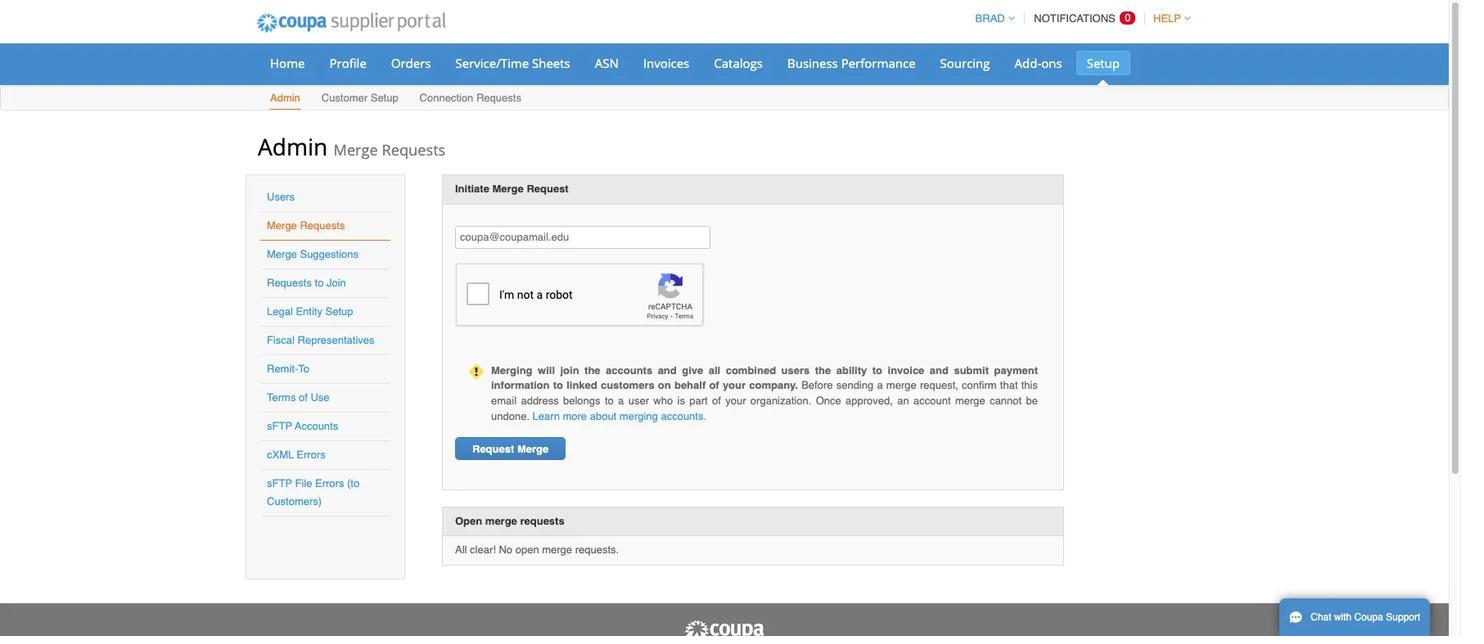 Task type: locate. For each thing, give the bounding box(es) containing it.
0 vertical spatial your
[[723, 380, 746, 392]]

sending
[[837, 380, 874, 392]]

0 horizontal spatial and
[[658, 364, 677, 377]]

add-
[[1015, 55, 1042, 71]]

merge inside admin merge requests
[[334, 140, 378, 160]]

0 horizontal spatial a
[[618, 395, 624, 407]]

sftp inside the sftp file errors (to customers)
[[267, 477, 292, 490]]

2 vertical spatial setup
[[326, 305, 353, 318]]

help
[[1154, 12, 1182, 25]]

requests to join
[[267, 277, 346, 289]]

to inside before sending a merge request, confirm that this email address belongs to a user who is part of your organization. once approved, an account merge cannot be undone.
[[605, 395, 614, 407]]

sftp for sftp accounts
[[267, 420, 292, 432]]

merge right 'open'
[[542, 544, 573, 556]]

approved,
[[846, 395, 893, 407]]

before sending a merge request, confirm that this email address belongs to a user who is part of your organization. once approved, an account merge cannot be undone.
[[491, 380, 1039, 422]]

requests down service/time in the left of the page
[[477, 92, 522, 104]]

users link
[[267, 191, 295, 203]]

your
[[723, 380, 746, 392], [726, 395, 747, 407]]

is
[[678, 395, 685, 407]]

1 vertical spatial sftp
[[267, 477, 292, 490]]

requests to join link
[[267, 277, 346, 289]]

profile link
[[319, 51, 377, 75]]

0 vertical spatial sftp
[[267, 420, 292, 432]]

0 horizontal spatial setup
[[326, 305, 353, 318]]

learn more about merging accounts. link
[[533, 410, 707, 422]]

more
[[563, 410, 587, 422]]

1 horizontal spatial setup
[[371, 92, 399, 104]]

1 vertical spatial request
[[473, 443, 515, 455]]

requests inside connection requests link
[[477, 92, 522, 104]]

merge down the users link
[[267, 219, 297, 232]]

accounts.
[[661, 410, 707, 422]]

connection
[[420, 92, 474, 104]]

business performance
[[788, 55, 916, 71]]

1 sftp from the top
[[267, 420, 292, 432]]

2 the from the left
[[816, 364, 832, 377]]

1 vertical spatial setup
[[371, 92, 399, 104]]

your inside merging will join the accounts and give all combined users the ability to invoice and submit payment information to linked customers on behalf of your company.
[[723, 380, 746, 392]]

representatives
[[298, 334, 375, 346]]

1 horizontal spatial and
[[930, 364, 949, 377]]

merge for initiate
[[493, 183, 524, 195]]

errors left (to
[[315, 477, 344, 490]]

that
[[1001, 380, 1019, 392]]

of down all
[[710, 380, 720, 392]]

admin link
[[269, 88, 301, 110]]

and
[[658, 364, 677, 377], [930, 364, 949, 377]]

business
[[788, 55, 838, 71]]

orders link
[[381, 51, 442, 75]]

merge down customer setup link
[[334, 140, 378, 160]]

1 vertical spatial admin
[[258, 131, 328, 162]]

setup down join
[[326, 305, 353, 318]]

cxml
[[267, 449, 294, 461]]

1 vertical spatial your
[[726, 395, 747, 407]]

connection requests
[[420, 92, 522, 104]]

merging
[[491, 364, 533, 377]]

to
[[315, 277, 324, 289], [873, 364, 883, 377], [553, 380, 563, 392], [605, 395, 614, 407]]

asn
[[595, 55, 619, 71]]

an
[[898, 395, 910, 407]]

merge inside button
[[518, 443, 549, 455]]

admin for admin merge requests
[[258, 131, 328, 162]]

sftp
[[267, 420, 292, 432], [267, 477, 292, 490]]

and up 'request,'
[[930, 364, 949, 377]]

setup down notifications 0
[[1087, 55, 1120, 71]]

0 horizontal spatial request
[[473, 443, 515, 455]]

open
[[516, 544, 539, 556]]

1 vertical spatial a
[[618, 395, 624, 407]]

a up learn more about merging accounts.
[[618, 395, 624, 407]]

add-ons link
[[1005, 51, 1073, 75]]

requests inside admin merge requests
[[382, 140, 446, 160]]

coupa
[[1355, 612, 1384, 623]]

0
[[1126, 11, 1131, 24]]

1 vertical spatial errors
[[315, 477, 344, 490]]

fiscal
[[267, 334, 295, 346]]

sftp file errors (to customers) link
[[267, 477, 360, 508]]

cxml errors link
[[267, 449, 326, 461]]

cxml errors
[[267, 449, 326, 461]]

2 sftp from the top
[[267, 477, 292, 490]]

admin for admin
[[270, 92, 300, 104]]

terms of use link
[[267, 391, 330, 404]]

errors down accounts
[[297, 449, 326, 461]]

requests up the legal
[[267, 277, 312, 289]]

all
[[455, 544, 467, 556]]

of inside merging will join the accounts and give all combined users the ability to invoice and submit payment information to linked customers on behalf of your company.
[[710, 380, 720, 392]]

requests down connection
[[382, 140, 446, 160]]

admin down home
[[270, 92, 300, 104]]

a
[[878, 380, 883, 392], [618, 395, 624, 407]]

of
[[710, 380, 720, 392], [299, 391, 308, 404], [713, 395, 721, 407]]

account
[[914, 395, 951, 407]]

0 horizontal spatial the
[[585, 364, 601, 377]]

setup right customer
[[371, 92, 399, 104]]

merging will join the accounts and give all combined users the ability to invoice and submit payment information to linked customers on behalf of your company.
[[491, 364, 1039, 392]]

a up approved, on the bottom right
[[878, 380, 883, 392]]

coupa supplier portal image
[[246, 2, 457, 43], [684, 620, 766, 636]]

1 horizontal spatial a
[[878, 380, 883, 392]]

1 vertical spatial coupa supplier portal image
[[684, 620, 766, 636]]

no
[[499, 544, 513, 556]]

merge for request
[[518, 443, 549, 455]]

setup
[[1087, 55, 1120, 71], [371, 92, 399, 104], [326, 305, 353, 318]]

merge down learn
[[518, 443, 549, 455]]

fiscal representatives
[[267, 334, 375, 346]]

sftp up the cxml
[[267, 420, 292, 432]]

catalogs
[[714, 55, 763, 71]]

organization.
[[751, 395, 812, 407]]

the up the linked
[[585, 364, 601, 377]]

navigation
[[969, 2, 1192, 34]]

2 horizontal spatial setup
[[1087, 55, 1120, 71]]

to
[[298, 363, 310, 375]]

merge right initiate
[[493, 183, 524, 195]]

of inside before sending a merge request, confirm that this email address belongs to a user who is part of your organization. once approved, an account merge cannot be undone.
[[713, 395, 721, 407]]

sftp accounts
[[267, 420, 338, 432]]

part
[[690, 395, 708, 407]]

merge down merge requests link
[[267, 248, 297, 260]]

your inside before sending a merge request, confirm that this email address belongs to a user who is part of your organization. once approved, an account merge cannot be undone.
[[726, 395, 747, 407]]

merging
[[620, 410, 658, 422]]

invoice
[[888, 364, 925, 377]]

requests
[[477, 92, 522, 104], [382, 140, 446, 160], [300, 219, 345, 232], [267, 277, 312, 289]]

and up on
[[658, 364, 677, 377]]

payment
[[995, 364, 1039, 377]]

orders
[[391, 55, 431, 71]]

coupa@coupamail.edu text field
[[455, 226, 711, 249]]

give
[[682, 364, 704, 377]]

the
[[585, 364, 601, 377], [816, 364, 832, 377]]

0 vertical spatial coupa supplier portal image
[[246, 2, 457, 43]]

address
[[521, 395, 559, 407]]

request down undone.
[[473, 443, 515, 455]]

to up about
[[605, 395, 614, 407]]

sftp up customers)
[[267, 477, 292, 490]]

open merge requests
[[455, 515, 565, 527]]

errors
[[297, 449, 326, 461], [315, 477, 344, 490]]

request inside button
[[473, 443, 515, 455]]

1 and from the left
[[658, 364, 677, 377]]

1 horizontal spatial coupa supplier portal image
[[684, 620, 766, 636]]

0 vertical spatial a
[[878, 380, 883, 392]]

0 vertical spatial setup
[[1087, 55, 1120, 71]]

0 vertical spatial admin
[[270, 92, 300, 104]]

0 vertical spatial errors
[[297, 449, 326, 461]]

file
[[295, 477, 312, 490]]

the up before
[[816, 364, 832, 377]]

admin down admin link
[[258, 131, 328, 162]]

1 horizontal spatial request
[[527, 183, 569, 195]]

asn link
[[585, 51, 630, 75]]

requests.
[[576, 544, 619, 556]]

business performance link
[[777, 51, 927, 75]]

profile
[[330, 55, 367, 71]]

service/time sheets
[[456, 55, 571, 71]]

merge suggestions
[[267, 248, 359, 260]]

of right 'part'
[[713, 395, 721, 407]]

email
[[491, 395, 517, 407]]

sheets
[[532, 55, 571, 71]]

join
[[561, 364, 580, 377]]

request up coupa@coupamail.edu text field
[[527, 183, 569, 195]]

will
[[538, 364, 555, 377]]

requests up suggestions at the top
[[300, 219, 345, 232]]

1 horizontal spatial the
[[816, 364, 832, 377]]



Task type: vqa. For each thing, say whether or not it's contained in the screenshot.
Admin Merge Requests's Admin
yes



Task type: describe. For each thing, give the bounding box(es) containing it.
merge requests link
[[267, 219, 345, 232]]

sftp for sftp file errors (to customers)
[[267, 477, 292, 490]]

sourcing link
[[930, 51, 1001, 75]]

information
[[491, 380, 550, 392]]

0 vertical spatial request
[[527, 183, 569, 195]]

learn more about merging accounts.
[[533, 410, 707, 422]]

chat
[[1311, 612, 1332, 623]]

merge up 'an'
[[887, 380, 917, 392]]

clear!
[[470, 544, 496, 556]]

terms
[[267, 391, 296, 404]]

request merge button
[[455, 437, 566, 460]]

ability
[[837, 364, 868, 377]]

errors inside the sftp file errors (to customers)
[[315, 477, 344, 490]]

open
[[455, 515, 483, 527]]

users
[[782, 364, 810, 377]]

entity
[[296, 305, 323, 318]]

accounts
[[606, 364, 653, 377]]

remit-to link
[[267, 363, 310, 375]]

sftp accounts link
[[267, 420, 338, 432]]

merge down "confirm" at the right bottom of the page
[[956, 395, 986, 407]]

accounts
[[295, 420, 338, 432]]

on
[[658, 380, 671, 392]]

before
[[802, 380, 833, 392]]

sftp file errors (to customers)
[[267, 477, 360, 508]]

customer setup
[[322, 92, 399, 104]]

home
[[270, 55, 305, 71]]

once
[[816, 395, 842, 407]]

legal
[[267, 305, 293, 318]]

about
[[590, 410, 617, 422]]

this
[[1022, 380, 1039, 392]]

(to
[[347, 477, 360, 490]]

1 the from the left
[[585, 364, 601, 377]]

customer
[[322, 92, 368, 104]]

performance
[[842, 55, 916, 71]]

merge suggestions link
[[267, 248, 359, 260]]

home link
[[260, 51, 316, 75]]

invoices link
[[633, 51, 700, 75]]

to left join
[[315, 277, 324, 289]]

behalf
[[675, 380, 706, 392]]

notifications 0
[[1035, 11, 1131, 25]]

admin merge requests
[[258, 131, 446, 162]]

customers)
[[267, 496, 322, 508]]

merge for admin
[[334, 140, 378, 160]]

of left use
[[299, 391, 308, 404]]

setup inside setup link
[[1087, 55, 1120, 71]]

to right ability
[[873, 364, 883, 377]]

suggestions
[[300, 248, 359, 260]]

connection requests link
[[419, 88, 522, 110]]

chat with coupa support button
[[1280, 599, 1431, 636]]

to down join at bottom left
[[553, 380, 563, 392]]

sourcing
[[941, 55, 991, 71]]

brad link
[[969, 12, 1015, 25]]

merge requests
[[267, 219, 345, 232]]

setup inside customer setup link
[[371, 92, 399, 104]]

navigation containing notifications 0
[[969, 2, 1192, 34]]

request,
[[920, 380, 959, 392]]

be
[[1027, 395, 1039, 407]]

add-ons
[[1015, 55, 1063, 71]]

linked
[[567, 380, 598, 392]]

learn
[[533, 410, 560, 422]]

customers
[[601, 380, 655, 392]]

request merge
[[473, 443, 549, 455]]

belongs
[[564, 395, 601, 407]]

2 and from the left
[[930, 364, 949, 377]]

fiscal representatives link
[[267, 334, 375, 346]]

0 horizontal spatial coupa supplier portal image
[[246, 2, 457, 43]]

requests
[[520, 515, 565, 527]]

help link
[[1147, 12, 1192, 25]]

remit-
[[267, 363, 298, 375]]

users
[[267, 191, 295, 203]]

legal entity setup
[[267, 305, 353, 318]]

legal entity setup link
[[267, 305, 353, 318]]

cannot
[[990, 395, 1022, 407]]

service/time
[[456, 55, 529, 71]]

join
[[327, 277, 346, 289]]

terms of use
[[267, 391, 330, 404]]

with
[[1335, 612, 1352, 623]]

initiate
[[455, 183, 490, 195]]

customer setup link
[[321, 88, 399, 110]]

merge up no
[[486, 515, 518, 527]]

combined
[[726, 364, 777, 377]]

submit
[[955, 364, 989, 377]]

chat with coupa support
[[1311, 612, 1421, 623]]

use
[[311, 391, 330, 404]]

service/time sheets link
[[445, 51, 581, 75]]



